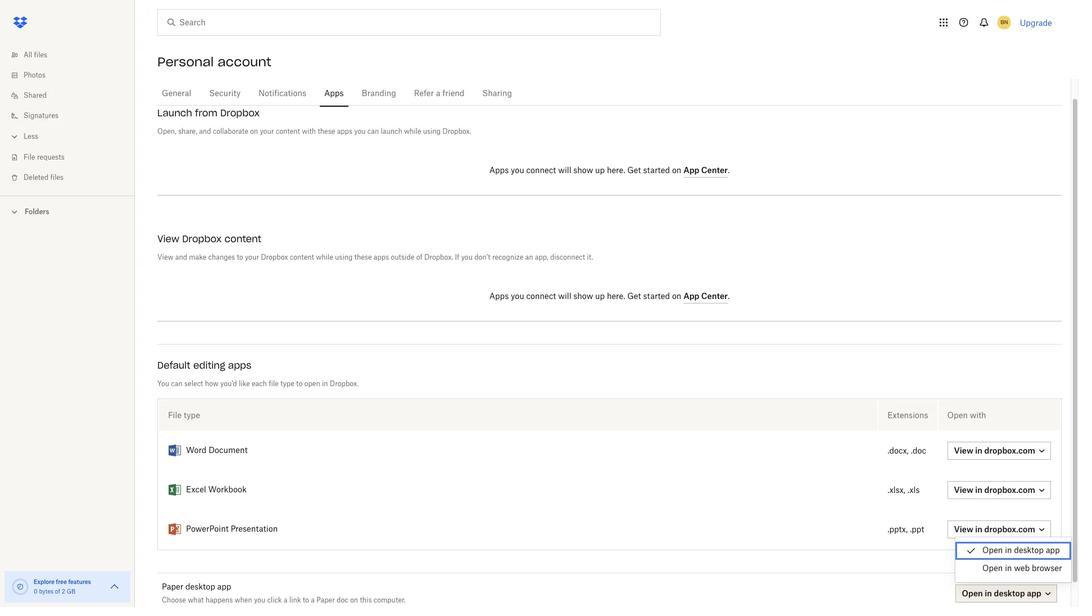 Task type: describe. For each thing, give the bounding box(es) containing it.
your for dropbox
[[260, 128, 274, 135]]

connect for view dropbox content
[[526, 293, 556, 301]]

launch from dropbox
[[157, 107, 260, 119]]

2 vertical spatial apps
[[228, 360, 251, 371]]

view for view and make changes to your dropbox content while using these apps outside of dropbox. if you don't recognize an app, disconnect it.
[[157, 254, 173, 261]]

security
[[209, 90, 241, 98]]

features
[[68, 578, 91, 585]]

an
[[525, 254, 533, 261]]

list containing all files
[[0, 38, 135, 196]]

0 vertical spatial and
[[199, 128, 211, 135]]

app for view dropbox content
[[684, 291, 700, 301]]

this
[[360, 597, 372, 604]]

launch
[[157, 107, 192, 119]]

dropbox image
[[9, 11, 31, 34]]

disconnect
[[550, 254, 585, 261]]

workbook
[[208, 486, 247, 494]]

get for dropbox
[[628, 167, 641, 175]]

1 vertical spatial content
[[225, 233, 261, 245]]

open, share, and collaborate on your content with these apps you can launch while using dropbox.
[[157, 128, 471, 135]]

refer a friend
[[414, 90, 465, 98]]

document
[[209, 447, 248, 455]]

link
[[289, 597, 301, 604]]

when
[[235, 597, 252, 604]]

upgrade link
[[1020, 18, 1052, 27]]

2 vertical spatial dropbox.
[[330, 381, 359, 387]]

less
[[24, 133, 38, 140]]

free
[[56, 578, 67, 585]]

click
[[267, 597, 282, 604]]

0 horizontal spatial can
[[171, 381, 183, 387]]

0 vertical spatial to
[[237, 254, 243, 261]]

select
[[184, 381, 203, 387]]

1 horizontal spatial while
[[404, 128, 421, 135]]

computer.
[[374, 597, 406, 604]]

all files
[[24, 52, 47, 58]]

open for open with
[[948, 410, 968, 420]]

default editing apps
[[157, 360, 251, 371]]

choose
[[162, 597, 186, 604]]

photos
[[24, 72, 46, 79]]

what
[[188, 597, 204, 604]]

sharing tab
[[478, 80, 517, 107]]

each
[[252, 381, 267, 387]]

like
[[239, 381, 250, 387]]

1 vertical spatial dropbox
[[182, 233, 222, 245]]

powerpoint
[[186, 526, 229, 533]]

requests
[[37, 154, 65, 161]]

0 vertical spatial in
[[322, 381, 328, 387]]

deleted files link
[[9, 168, 135, 188]]

a inside refer a friend tab
[[436, 90, 440, 98]]

apps for view dropbox content
[[489, 293, 509, 301]]

1 vertical spatial type
[[184, 410, 200, 420]]

1 horizontal spatial of
[[416, 254, 423, 261]]

view for view dropbox content
[[157, 233, 179, 245]]

gb
[[67, 589, 75, 595]]

friend
[[443, 90, 465, 98]]

2 vertical spatial dropbox
[[261, 254, 288, 261]]

you
[[157, 381, 169, 387]]

file
[[269, 381, 279, 387]]

0 vertical spatial dropbox.
[[443, 128, 471, 135]]

file requests
[[24, 154, 65, 161]]

.docx, .doc
[[888, 447, 926, 455]]

1 vertical spatial using
[[335, 254, 353, 261]]

you'd
[[220, 381, 237, 387]]

collaborate
[[213, 128, 248, 135]]

general tab
[[157, 80, 196, 107]]

apps you connect will show up here. get started on app center . for view dropbox content
[[489, 291, 730, 301]]

0
[[34, 589, 37, 595]]

file for file requests
[[24, 154, 35, 161]]

launch
[[381, 128, 402, 135]]

apps tab
[[320, 80, 348, 107]]

you can select how you'd like each file type to open in dropbox.
[[157, 381, 359, 387]]

default
[[157, 360, 190, 371]]

powerpoint presentation
[[186, 526, 278, 533]]

desktop inside radio item
[[1014, 547, 1044, 555]]

.xls
[[908, 487, 920, 494]]

of inside explore free features 0 bytes of 2 gb
[[55, 589, 60, 595]]

open with
[[948, 410, 987, 420]]

show for view dropbox content
[[574, 293, 593, 301]]

doc
[[337, 597, 348, 604]]

view dropbox content
[[157, 233, 261, 245]]

bytes
[[39, 589, 53, 595]]

open
[[304, 381, 320, 387]]

open for open in desktop app
[[983, 547, 1003, 555]]

refer a friend tab
[[410, 80, 469, 107]]

1 vertical spatial while
[[316, 254, 333, 261]]

branding
[[362, 90, 396, 98]]

excel
[[186, 486, 206, 494]]

0 vertical spatial using
[[423, 128, 441, 135]]

recognize
[[492, 254, 524, 261]]

personal account
[[157, 54, 271, 70]]

app inside radio item
[[1046, 547, 1060, 555]]

sharing
[[483, 90, 512, 98]]

tab list containing general
[[157, 79, 1062, 107]]

extensions
[[888, 410, 928, 420]]

how
[[205, 381, 219, 387]]

0 horizontal spatial these
[[318, 128, 335, 135]]

all files link
[[9, 45, 135, 65]]

file type
[[168, 410, 200, 420]]

on inside paper desktop app choose what happens when you click a link to a paper doc on this computer.
[[350, 597, 358, 604]]

app center link for launch from dropbox
[[684, 165, 728, 178]]

view and make changes to your dropbox content while using these apps outside of dropbox. if you don't recognize an app, disconnect it.
[[157, 254, 593, 261]]

folders button
[[0, 203, 135, 220]]

it.
[[587, 254, 593, 261]]

0 vertical spatial type
[[280, 381, 294, 387]]



Task type: vqa. For each thing, say whether or not it's contained in the screenshot.
bottommost Share
no



Task type: locate. For each thing, give the bounding box(es) containing it.
open for open in web browser
[[983, 565, 1003, 573]]

personal
[[157, 54, 214, 70]]

1 vertical spatial .
[[728, 293, 730, 301]]

will for view dropbox content
[[558, 293, 571, 301]]

0 horizontal spatial and
[[175, 254, 187, 261]]

2 started from the top
[[643, 293, 670, 301]]

1 center from the top
[[701, 165, 728, 175]]

notifications
[[259, 90, 306, 98]]

a left the link
[[284, 597, 288, 604]]

0 horizontal spatial with
[[302, 128, 316, 135]]

1 vertical spatial up
[[595, 293, 605, 301]]

1 vertical spatial show
[[574, 293, 593, 301]]

editing
[[193, 360, 225, 371]]

app,
[[535, 254, 549, 261]]

2 vertical spatial content
[[290, 254, 314, 261]]

1 show from the top
[[574, 167, 593, 175]]

1 vertical spatial desktop
[[186, 584, 215, 591]]

open right extensions at right
[[948, 410, 968, 420]]

explore
[[34, 578, 55, 585]]

1 app from the top
[[684, 165, 700, 175]]

dropbox. right open
[[330, 381, 359, 387]]

in inside radio item
[[1005, 547, 1012, 555]]

.xlsx,
[[888, 487, 906, 494]]

0 vertical spatial apps
[[324, 90, 344, 98]]

center
[[701, 165, 728, 175], [701, 291, 728, 301]]

0 vertical spatial dropbox
[[220, 107, 260, 119]]

a
[[436, 90, 440, 98], [284, 597, 288, 604], [311, 597, 315, 604]]

apps you connect will show up here. get started on app center . for launch from dropbox
[[489, 165, 730, 175]]

in right open
[[322, 381, 328, 387]]

0 horizontal spatial of
[[55, 589, 60, 595]]

1 view from the top
[[157, 233, 179, 245]]

shared link
[[9, 85, 135, 106]]

can left launch
[[368, 128, 379, 135]]

0 vertical spatial view
[[157, 233, 179, 245]]

from
[[195, 107, 217, 119]]

connect for launch from dropbox
[[526, 167, 556, 175]]

apps down apps tab
[[337, 128, 352, 135]]

dropbox right changes
[[261, 254, 288, 261]]

app up the happens
[[217, 584, 231, 591]]

1 vertical spatial of
[[55, 589, 60, 595]]

app for launch from dropbox
[[684, 165, 700, 175]]

excel workbook
[[186, 486, 247, 494]]

1 horizontal spatial files
[[50, 174, 64, 181]]

presentation
[[231, 526, 278, 533]]

2
[[62, 589, 65, 595]]

template stateless image for word document
[[168, 444, 182, 458]]

quota usage element
[[11, 578, 29, 596]]

view
[[157, 233, 179, 245], [157, 254, 173, 261]]

less image
[[9, 131, 20, 142]]

paper left doc
[[317, 597, 335, 604]]

in left web at the right of the page
[[1005, 565, 1012, 573]]

connect
[[526, 167, 556, 175], [526, 293, 556, 301]]

2 here. from the top
[[607, 293, 625, 301]]

signatures link
[[9, 106, 135, 126]]

2 template stateless image from the top
[[168, 483, 182, 497]]

desktop inside paper desktop app choose what happens when you click a link to a paper doc on this computer.
[[186, 584, 215, 591]]

apps for launch from dropbox
[[489, 167, 509, 175]]

0 vertical spatial app
[[684, 165, 700, 175]]

0 vertical spatial will
[[558, 167, 571, 175]]

center for content
[[701, 291, 728, 301]]

0 vertical spatial connect
[[526, 167, 556, 175]]

1 horizontal spatial these
[[354, 254, 372, 261]]

happens
[[206, 597, 233, 604]]

in for open in desktop app
[[1005, 547, 1012, 555]]

1 vertical spatial connect
[[526, 293, 556, 301]]

2 vertical spatial to
[[303, 597, 309, 604]]

your
[[260, 128, 274, 135], [245, 254, 259, 261]]

of right outside
[[416, 254, 423, 261]]

1 horizontal spatial your
[[260, 128, 274, 135]]

template stateless image
[[168, 444, 182, 458], [168, 483, 182, 497], [168, 523, 182, 536]]

0 vertical spatial center
[[701, 165, 728, 175]]

0 vertical spatial apps you connect will show up here. get started on app center .
[[489, 165, 730, 175]]

0 vertical spatial app
[[1046, 547, 1060, 555]]

don't
[[475, 254, 491, 261]]

1 horizontal spatial type
[[280, 381, 294, 387]]

.docx,
[[888, 447, 909, 455]]

apps you connect will show up here. get started on app center .
[[489, 165, 730, 175], [489, 291, 730, 301]]

paper up choose
[[162, 584, 183, 591]]

.xlsx, .xls
[[888, 487, 920, 494]]

0 vertical spatial content
[[276, 128, 300, 135]]

your for content
[[245, 254, 259, 261]]

get for content
[[628, 293, 641, 301]]

0 vertical spatial of
[[416, 254, 423, 261]]

up
[[595, 167, 605, 175], [595, 293, 605, 301]]

these down apps tab
[[318, 128, 335, 135]]

deleted files
[[24, 174, 64, 181]]

1 template stateless image from the top
[[168, 444, 182, 458]]

1 vertical spatial center
[[701, 291, 728, 301]]

apps left outside
[[374, 254, 389, 261]]

1 horizontal spatial a
[[311, 597, 315, 604]]

2 show from the top
[[574, 293, 593, 301]]

show for launch from dropbox
[[574, 167, 593, 175]]

. for view dropbox content
[[728, 293, 730, 301]]

center for dropbox
[[701, 165, 728, 175]]

apps inside apps tab
[[324, 90, 344, 98]]

0 horizontal spatial your
[[245, 254, 259, 261]]

open down 'open in desktop app' radio item
[[983, 565, 1003, 573]]

2 horizontal spatial apps
[[374, 254, 389, 261]]

desktop
[[1014, 547, 1044, 555], [186, 584, 215, 591]]

here. for view dropbox content
[[607, 293, 625, 301]]

0 vertical spatial while
[[404, 128, 421, 135]]

your right changes
[[245, 254, 259, 261]]

app center link for view dropbox content
[[684, 291, 728, 304]]

1 apps you connect will show up here. get started on app center . from the top
[[489, 165, 730, 175]]

list
[[0, 38, 135, 196]]

2 get from the top
[[628, 293, 641, 301]]

1 horizontal spatial can
[[368, 128, 379, 135]]

up for dropbox
[[595, 167, 605, 175]]

1 horizontal spatial desktop
[[1014, 547, 1044, 555]]

here.
[[607, 167, 625, 175], [607, 293, 625, 301]]

photos link
[[9, 65, 135, 85]]

1 started from the top
[[643, 167, 670, 175]]

1 vertical spatial open
[[983, 547, 1003, 555]]

these
[[318, 128, 335, 135], [354, 254, 372, 261]]

1 vertical spatial app
[[684, 291, 700, 301]]

browser
[[1032, 565, 1062, 573]]

security tab
[[205, 80, 245, 107]]

. for launch from dropbox
[[728, 167, 730, 175]]

0 horizontal spatial paper
[[162, 584, 183, 591]]

0 horizontal spatial type
[[184, 410, 200, 420]]

1 will from the top
[[558, 167, 571, 175]]

template stateless image left the powerpoint
[[168, 523, 182, 536]]

file inside file requests link
[[24, 154, 35, 161]]

app center link
[[684, 165, 728, 178], [684, 291, 728, 304]]

1 connect from the top
[[526, 167, 556, 175]]

all
[[24, 52, 32, 58]]

dropbox up collaborate
[[220, 107, 260, 119]]

files right deleted on the top left of the page
[[50, 174, 64, 181]]

desktop up what
[[186, 584, 215, 591]]

app up browser
[[1046, 547, 1060, 555]]

upgrade
[[1020, 18, 1052, 27]]

template stateless image left excel
[[168, 483, 182, 497]]

and right share,
[[199, 128, 211, 135]]

template stateless image left word
[[168, 444, 182, 458]]

1 horizontal spatial file
[[168, 410, 182, 420]]

0 horizontal spatial desktop
[[186, 584, 215, 591]]

paper
[[162, 584, 183, 591], [317, 597, 335, 604]]

1 get from the top
[[628, 167, 641, 175]]

word
[[186, 447, 207, 455]]

dropbox. left if
[[424, 254, 453, 261]]

0 vertical spatial apps
[[337, 128, 352, 135]]

1 vertical spatial files
[[50, 174, 64, 181]]

1 vertical spatial can
[[171, 381, 183, 387]]

paper desktop app choose what happens when you click a link to a paper doc on this computer.
[[162, 584, 406, 604]]

2 will from the top
[[558, 293, 571, 301]]

1 horizontal spatial and
[[199, 128, 211, 135]]

2 connect from the top
[[526, 293, 556, 301]]

0 vertical spatial .
[[728, 167, 730, 175]]

started for view dropbox content
[[643, 293, 670, 301]]

folders
[[25, 207, 49, 216]]

and left make
[[175, 254, 187, 261]]

2 app from the top
[[684, 291, 700, 301]]

word document
[[186, 447, 248, 455]]

1 vertical spatial view
[[157, 254, 173, 261]]

type
[[280, 381, 294, 387], [184, 410, 200, 420]]

.pptx, .ppt
[[888, 526, 924, 534]]

in
[[322, 381, 328, 387], [1005, 547, 1012, 555], [1005, 565, 1012, 573]]

to right changes
[[237, 254, 243, 261]]

your right collaborate
[[260, 128, 274, 135]]

.pptx,
[[888, 526, 908, 534]]

here. for launch from dropbox
[[607, 167, 625, 175]]

.
[[728, 167, 730, 175], [728, 293, 730, 301]]

1 vertical spatial apps
[[374, 254, 389, 261]]

a right the link
[[311, 597, 315, 604]]

general
[[162, 90, 191, 98]]

tab list
[[157, 79, 1062, 107]]

open in web browser
[[983, 565, 1062, 573]]

3 template stateless image from the top
[[168, 523, 182, 536]]

open in desktop app
[[983, 547, 1060, 555]]

will
[[558, 167, 571, 175], [558, 293, 571, 301]]

0 vertical spatial these
[[318, 128, 335, 135]]

0 vertical spatial app center link
[[684, 165, 728, 178]]

0 vertical spatial paper
[[162, 584, 183, 591]]

2 vertical spatial apps
[[489, 293, 509, 301]]

1 vertical spatial apps you connect will show up here. get started on app center .
[[489, 291, 730, 301]]

branding tab
[[357, 80, 401, 107]]

type down the select
[[184, 410, 200, 420]]

can right you
[[171, 381, 183, 387]]

2 vertical spatial open
[[983, 565, 1003, 573]]

2 vertical spatial template stateless image
[[168, 523, 182, 536]]

1 vertical spatial in
[[1005, 547, 1012, 555]]

these left outside
[[354, 254, 372, 261]]

2 view from the top
[[157, 254, 173, 261]]

2 vertical spatial in
[[1005, 565, 1012, 573]]

0 vertical spatial started
[[643, 167, 670, 175]]

1 vertical spatial and
[[175, 254, 187, 261]]

up for content
[[595, 293, 605, 301]]

files
[[34, 52, 47, 58], [50, 174, 64, 181]]

type right "file"
[[280, 381, 294, 387]]

file down less
[[24, 154, 35, 161]]

.ppt
[[910, 526, 924, 534]]

0 vertical spatial desktop
[[1014, 547, 1044, 555]]

1 vertical spatial dropbox.
[[424, 254, 453, 261]]

1 vertical spatial to
[[296, 381, 303, 387]]

0 vertical spatial your
[[260, 128, 274, 135]]

1 horizontal spatial paper
[[317, 597, 335, 604]]

2 center from the top
[[701, 291, 728, 301]]

1 vertical spatial apps
[[489, 167, 509, 175]]

1 vertical spatial template stateless image
[[168, 483, 182, 497]]

to inside paper desktop app choose what happens when you click a link to a paper doc on this computer.
[[303, 597, 309, 604]]

template stateless image for powerpoint presentation
[[168, 523, 182, 536]]

template stateless image for excel workbook
[[168, 483, 182, 497]]

file down you
[[168, 410, 182, 420]]

dropbox up make
[[182, 233, 222, 245]]

changes
[[208, 254, 235, 261]]

in up open in web browser
[[1005, 547, 1012, 555]]

make
[[189, 254, 206, 261]]

2 up from the top
[[595, 293, 605, 301]]

0 horizontal spatial using
[[335, 254, 353, 261]]

file for file type
[[168, 410, 182, 420]]

open
[[948, 410, 968, 420], [983, 547, 1003, 555], [983, 565, 1003, 573]]

show
[[574, 167, 593, 175], [574, 293, 593, 301]]

1 horizontal spatial apps
[[337, 128, 352, 135]]

1 vertical spatial these
[[354, 254, 372, 261]]

file
[[24, 154, 35, 161], [168, 410, 182, 420]]

0 vertical spatial up
[[595, 167, 605, 175]]

files for all files
[[34, 52, 47, 58]]

2 apps you connect will show up here. get started on app center . from the top
[[489, 291, 730, 301]]

notifications tab
[[254, 80, 311, 107]]

0 vertical spatial get
[[628, 167, 641, 175]]

files for deleted files
[[50, 174, 64, 181]]

1 horizontal spatial app
[[1046, 547, 1060, 555]]

app inside paper desktop app choose what happens when you click a link to a paper doc on this computer.
[[217, 584, 231, 591]]

web
[[1014, 565, 1030, 573]]

1 vertical spatial will
[[558, 293, 571, 301]]

to
[[237, 254, 243, 261], [296, 381, 303, 387], [303, 597, 309, 604]]

to left open
[[296, 381, 303, 387]]

1 . from the top
[[728, 167, 730, 175]]

files inside all files link
[[34, 52, 47, 58]]

2 horizontal spatial a
[[436, 90, 440, 98]]

1 horizontal spatial with
[[970, 410, 987, 420]]

of left 2
[[55, 589, 60, 595]]

0 vertical spatial with
[[302, 128, 316, 135]]

.doc
[[911, 447, 926, 455]]

refer
[[414, 90, 434, 98]]

will for launch from dropbox
[[558, 167, 571, 175]]

desktop up open in web browser
[[1014, 547, 1044, 555]]

file requests link
[[9, 147, 135, 168]]

deleted
[[24, 174, 49, 181]]

1 vertical spatial get
[[628, 293, 641, 301]]

1 up from the top
[[595, 167, 605, 175]]

can
[[368, 128, 379, 135], [171, 381, 183, 387]]

open up open in web browser
[[983, 547, 1003, 555]]

1 app center link from the top
[[684, 165, 728, 178]]

files right all
[[34, 52, 47, 58]]

0 horizontal spatial a
[[284, 597, 288, 604]]

1 horizontal spatial using
[[423, 128, 441, 135]]

open in desktop app radio item
[[956, 542, 1071, 560]]

a right refer
[[436, 90, 440, 98]]

0 horizontal spatial apps
[[228, 360, 251, 371]]

0 horizontal spatial file
[[24, 154, 35, 161]]

1 vertical spatial file
[[168, 410, 182, 420]]

you inside paper desktop app choose what happens when you click a link to a paper doc on this computer.
[[254, 597, 265, 604]]

0 horizontal spatial while
[[316, 254, 333, 261]]

in for open in web browser
[[1005, 565, 1012, 573]]

1 vertical spatial paper
[[317, 597, 335, 604]]

app
[[684, 165, 700, 175], [684, 291, 700, 301]]

of
[[416, 254, 423, 261], [55, 589, 60, 595]]

open,
[[157, 128, 176, 135]]

1 vertical spatial here.
[[607, 293, 625, 301]]

0 horizontal spatial app
[[217, 584, 231, 591]]

shared
[[24, 92, 47, 99]]

0 vertical spatial open
[[948, 410, 968, 420]]

files inside deleted files link
[[50, 174, 64, 181]]

apps up like
[[228, 360, 251, 371]]

account
[[218, 54, 271, 70]]

dropbox. down friend in the left of the page
[[443, 128, 471, 135]]

0 vertical spatial file
[[24, 154, 35, 161]]

2 . from the top
[[728, 293, 730, 301]]

to right the link
[[303, 597, 309, 604]]

started
[[643, 167, 670, 175], [643, 293, 670, 301]]

if
[[455, 254, 460, 261]]

started for launch from dropbox
[[643, 167, 670, 175]]

2 app center link from the top
[[684, 291, 728, 304]]

0 vertical spatial files
[[34, 52, 47, 58]]

1 vertical spatial with
[[970, 410, 987, 420]]

0 vertical spatial here.
[[607, 167, 625, 175]]

1 here. from the top
[[607, 167, 625, 175]]

explore free features 0 bytes of 2 gb
[[34, 578, 91, 595]]

with
[[302, 128, 316, 135], [970, 410, 987, 420]]

open inside radio item
[[983, 547, 1003, 555]]



